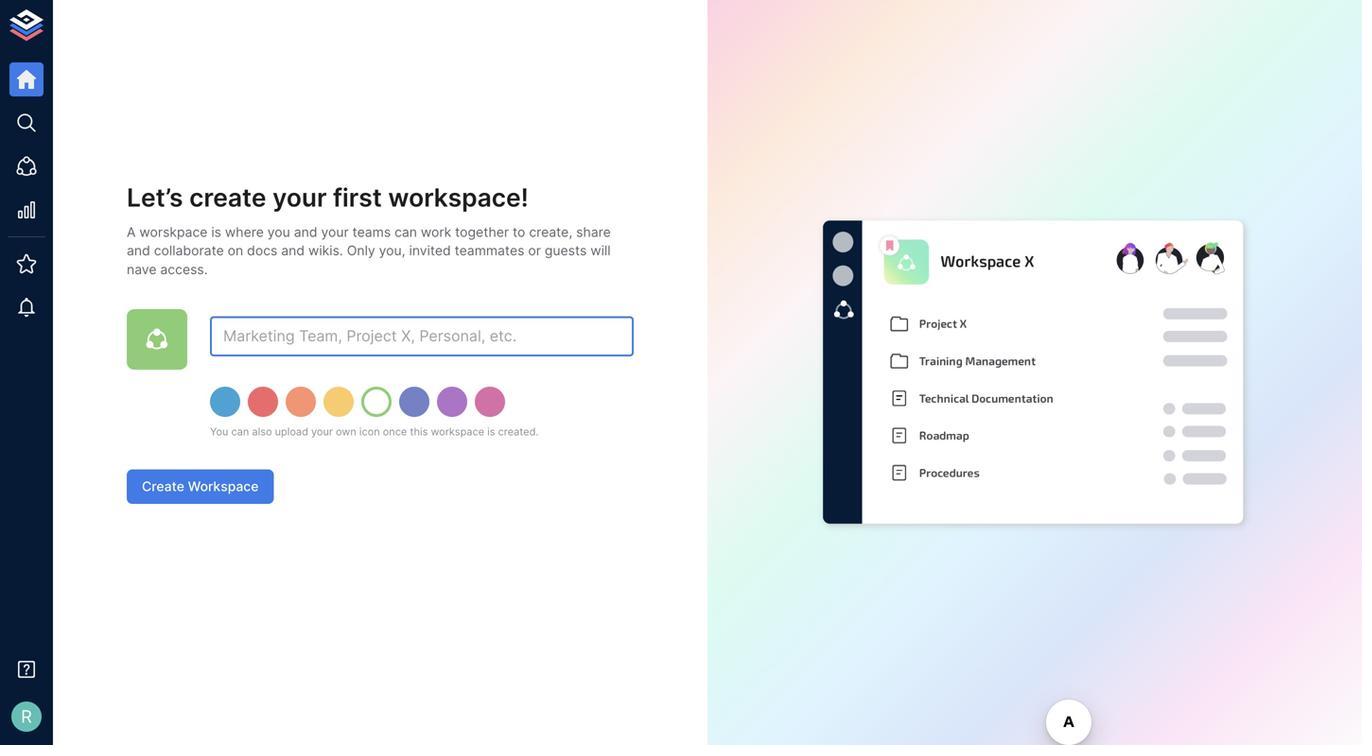 Task type: locate. For each thing, give the bounding box(es) containing it.
also
[[252, 426, 272, 438]]

Marketing Team, Project X, Personal, etc. text field
[[210, 317, 634, 357]]

your up 'wikis.'
[[321, 224, 349, 240]]

and
[[294, 224, 317, 240], [127, 243, 150, 259], [281, 243, 305, 259]]

your up 'you'
[[273, 183, 327, 213]]

let's
[[127, 183, 183, 213]]

your
[[273, 183, 327, 213], [321, 224, 349, 240], [311, 426, 333, 438]]

is left where
[[211, 224, 221, 240]]

workspace
[[188, 479, 259, 495]]

r button
[[6, 696, 47, 738]]

you,
[[379, 243, 406, 259]]

1 vertical spatial is
[[487, 426, 495, 438]]

0 vertical spatial can
[[395, 224, 417, 240]]

your left own
[[311, 426, 333, 438]]

is inside a worskpace is where you and your teams can work together to create, share and collaborate on docs and wikis. only you, invited teammates or guests will nave access.
[[211, 224, 221, 240]]

0 horizontal spatial is
[[211, 224, 221, 240]]

1 horizontal spatial can
[[395, 224, 417, 240]]

0 vertical spatial your
[[273, 183, 327, 213]]

workspace
[[431, 426, 484, 438]]

is left created.
[[487, 426, 495, 438]]

is
[[211, 224, 221, 240], [487, 426, 495, 438]]

workspace!
[[388, 183, 529, 213]]

only
[[347, 243, 375, 259]]

r
[[21, 707, 32, 727]]

can
[[395, 224, 417, 240], [231, 426, 249, 438]]

1 vertical spatial can
[[231, 426, 249, 438]]

create
[[189, 183, 266, 213]]

nave
[[127, 261, 157, 278]]

0 horizontal spatial can
[[231, 426, 249, 438]]

can up you,
[[395, 224, 417, 240]]

1 vertical spatial your
[[321, 224, 349, 240]]

you
[[268, 224, 290, 240]]

a
[[127, 224, 136, 240]]

0 vertical spatial is
[[211, 224, 221, 240]]

can right you
[[231, 426, 249, 438]]



Task type: describe. For each thing, give the bounding box(es) containing it.
create workspace button
[[127, 470, 274, 504]]

1 horizontal spatial is
[[487, 426, 495, 438]]

together
[[455, 224, 509, 240]]

will
[[591, 243, 611, 259]]

upload
[[275, 426, 308, 438]]

you can also upload your own icon once this workspace is created.
[[210, 426, 539, 438]]

docs
[[247, 243, 278, 259]]

created.
[[498, 426, 539, 438]]

on
[[228, 243, 243, 259]]

to
[[513, 224, 526, 240]]

where
[[225, 224, 264, 240]]

worskpace
[[139, 224, 208, 240]]

share
[[576, 224, 611, 240]]

invited
[[409, 243, 451, 259]]

your inside a worskpace is where you and your teams can work together to create, share and collaborate on docs and wikis. only you, invited teammates or guests will nave access.
[[321, 224, 349, 240]]

and up the nave
[[127, 243, 150, 259]]

collaborate
[[154, 243, 224, 259]]

access.
[[160, 261, 208, 278]]

wikis.
[[308, 243, 343, 259]]

and down 'you'
[[281, 243, 305, 259]]

own
[[336, 426, 357, 438]]

a worskpace is where you and your teams can work together to create, share and collaborate on docs and wikis. only you, invited teammates or guests will nave access.
[[127, 224, 611, 278]]

can inside a worskpace is where you and your teams can work together to create, share and collaborate on docs and wikis. only you, invited teammates or guests will nave access.
[[395, 224, 417, 240]]

guests
[[545, 243, 587, 259]]

teams
[[353, 224, 391, 240]]

you
[[210, 426, 228, 438]]

this
[[410, 426, 428, 438]]

and right 'you'
[[294, 224, 317, 240]]

once
[[383, 426, 407, 438]]

or
[[528, 243, 541, 259]]

teammates
[[455, 243, 525, 259]]

2 vertical spatial your
[[311, 426, 333, 438]]

work
[[421, 224, 452, 240]]

create workspace
[[142, 479, 259, 495]]

first
[[333, 183, 382, 213]]

create
[[142, 479, 184, 495]]

icon
[[359, 426, 380, 438]]

create,
[[529, 224, 573, 240]]

let's create your first workspace!
[[127, 183, 529, 213]]



Task type: vqa. For each thing, say whether or not it's contained in the screenshot.
Show Wiki icon
no



